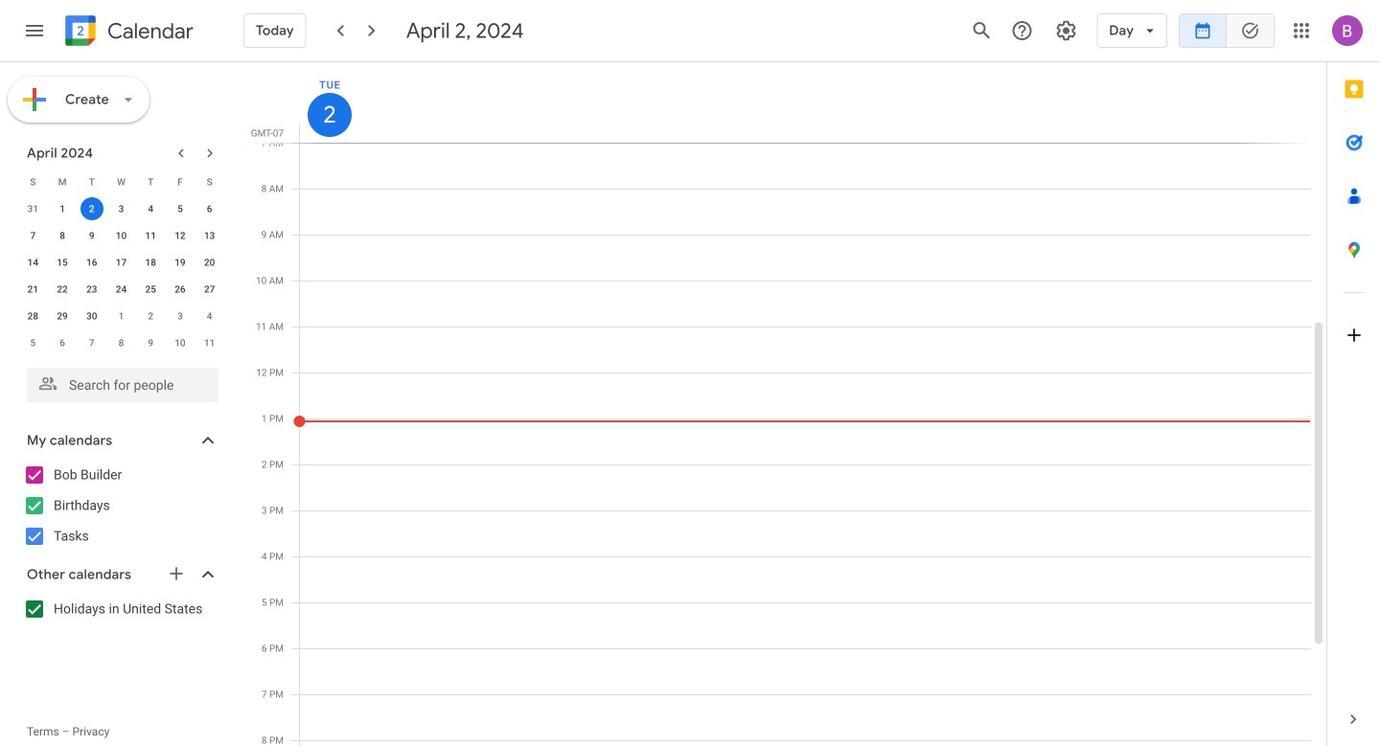 Task type: locate. For each thing, give the bounding box(es) containing it.
row up 24 element
[[18, 249, 224, 276]]

row up the 10 element
[[18, 196, 224, 222]]

22 element
[[51, 278, 74, 301]]

may 7 element
[[80, 332, 103, 355]]

row down 17 element on the left top of the page
[[18, 276, 224, 303]]

cell
[[77, 196, 107, 222]]

grid
[[245, 62, 1327, 747]]

settings menu image
[[1055, 19, 1078, 42]]

may 2 element
[[139, 305, 162, 328]]

None search field
[[0, 360, 238, 403]]

may 1 element
[[110, 305, 133, 328]]

row up may 8 element
[[18, 303, 224, 330]]

row up 17 element on the left top of the page
[[18, 222, 224, 249]]

16 element
[[80, 251, 103, 274]]

1 element
[[51, 197, 74, 220]]

15 element
[[51, 251, 74, 274]]

row group
[[18, 196, 224, 357]]

12 element
[[169, 224, 192, 247]]

may 5 element
[[21, 332, 44, 355]]

21 element
[[21, 278, 44, 301]]

column header
[[299, 62, 1311, 143]]

row up 3 element
[[18, 169, 224, 196]]

row down may 1 element
[[18, 330, 224, 357]]

2, today element
[[80, 197, 103, 220]]

27 element
[[198, 278, 221, 301]]

6 row from the top
[[18, 303, 224, 330]]

28 element
[[21, 305, 44, 328]]

7 row from the top
[[18, 330, 224, 357]]

may 11 element
[[198, 332, 221, 355]]

heading
[[104, 20, 194, 43]]

17 element
[[110, 251, 133, 274]]

23 element
[[80, 278, 103, 301]]

march 31 element
[[21, 197, 44, 220]]

11 element
[[139, 224, 162, 247]]

tab list
[[1328, 62, 1380, 693]]

main drawer image
[[23, 19, 46, 42]]

8 element
[[51, 224, 74, 247]]

row
[[18, 169, 224, 196], [18, 196, 224, 222], [18, 222, 224, 249], [18, 249, 224, 276], [18, 276, 224, 303], [18, 303, 224, 330], [18, 330, 224, 357]]

29 element
[[51, 305, 74, 328]]

april 2024 grid
[[18, 169, 224, 357]]

cell inside april 2024 grid
[[77, 196, 107, 222]]

26 element
[[169, 278, 192, 301]]



Task type: describe. For each thing, give the bounding box(es) containing it.
1 row from the top
[[18, 169, 224, 196]]

tuesday, april 2, today element
[[308, 93, 352, 137]]

3 element
[[110, 197, 133, 220]]

2 row from the top
[[18, 196, 224, 222]]

add other calendars image
[[167, 565, 186, 584]]

calendar element
[[61, 12, 194, 54]]

24 element
[[110, 278, 133, 301]]

3 row from the top
[[18, 222, 224, 249]]

may 10 element
[[169, 332, 192, 355]]

18 element
[[139, 251, 162, 274]]

9 element
[[80, 224, 103, 247]]

20 element
[[198, 251, 221, 274]]

5 row from the top
[[18, 276, 224, 303]]

25 element
[[139, 278, 162, 301]]

10 element
[[110, 224, 133, 247]]

13 element
[[198, 224, 221, 247]]

5 element
[[169, 197, 192, 220]]

30 element
[[80, 305, 103, 328]]

4 row from the top
[[18, 249, 224, 276]]

may 3 element
[[169, 305, 192, 328]]

may 4 element
[[198, 305, 221, 328]]

4 element
[[139, 197, 162, 220]]

Search for people text field
[[38, 368, 207, 403]]

may 6 element
[[51, 332, 74, 355]]

heading inside calendar element
[[104, 20, 194, 43]]

19 element
[[169, 251, 192, 274]]

my calendars list
[[4, 460, 238, 552]]

may 9 element
[[139, 332, 162, 355]]

14 element
[[21, 251, 44, 274]]

6 element
[[198, 197, 221, 220]]

7 element
[[21, 224, 44, 247]]

may 8 element
[[110, 332, 133, 355]]



Task type: vqa. For each thing, say whether or not it's contained in the screenshot.
Navigation
no



